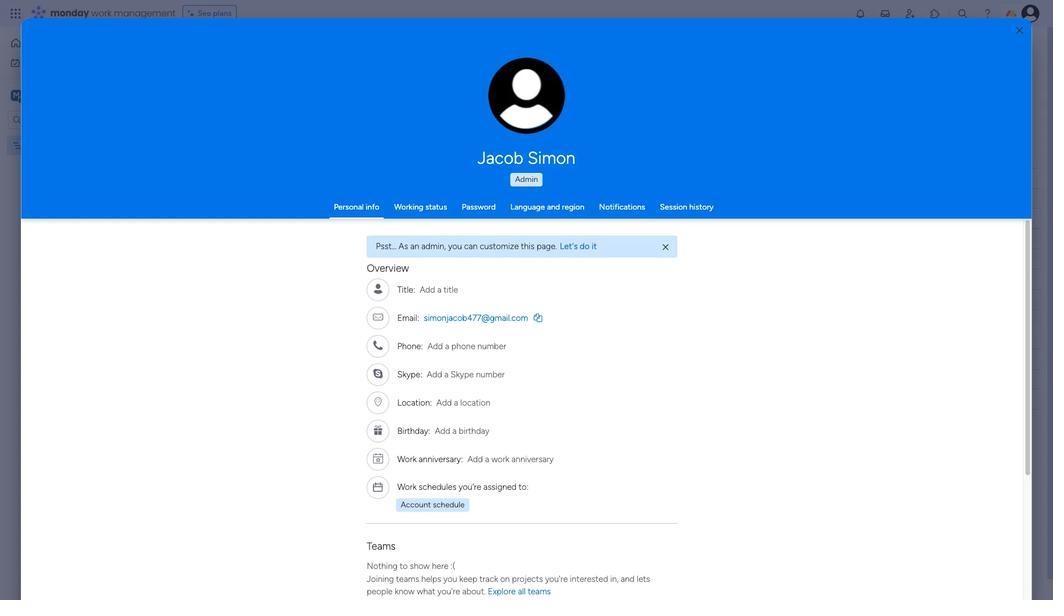 Task type: locate. For each thing, give the bounding box(es) containing it.
add down location: add a location
[[435, 426, 451, 437]]

people
[[367, 587, 393, 597]]

0 vertical spatial my
[[25, 57, 36, 67]]

add for add a skype number
[[427, 370, 443, 380]]

of left where
[[430, 63, 438, 72]]

language
[[511, 202, 545, 212]]

1 horizontal spatial work
[[91, 7, 112, 20]]

management
[[114, 7, 176, 20]]

1 horizontal spatial keep
[[460, 574, 478, 584]]

0 vertical spatial number
[[478, 342, 507, 352]]

nov for nov 17
[[557, 215, 570, 223]]

can
[[465, 241, 478, 252]]

session
[[660, 202, 688, 212]]

number down "status" field
[[476, 370, 505, 380]]

it right do
[[592, 241, 598, 252]]

1 vertical spatial work
[[398, 482, 417, 493]]

work up "account"
[[398, 482, 417, 493]]

0 horizontal spatial of
[[236, 63, 243, 72]]

1 horizontal spatial it
[[592, 241, 598, 252]]

title: add a title
[[398, 285, 459, 295]]

my inside button
[[25, 57, 36, 67]]

notifications
[[600, 202, 646, 212]]

work up workspace selection element
[[38, 57, 55, 67]]

option
[[0, 135, 144, 137]]

1 horizontal spatial teams
[[528, 587, 551, 597]]

main
[[26, 90, 46, 100]]

location
[[461, 398, 491, 408]]

0 vertical spatial you
[[449, 241, 463, 252]]

my for my board
[[27, 141, 37, 150]]

0 vertical spatial teams
[[397, 574, 420, 584]]

stands.
[[509, 63, 534, 72]]

0 vertical spatial and
[[376, 63, 389, 72]]

see inside the see plans button
[[198, 8, 211, 18]]

you're up the schedule
[[459, 482, 482, 493]]

0 vertical spatial nov
[[557, 215, 570, 223]]

see left plans
[[198, 8, 211, 18]]

working
[[394, 202, 424, 212], [465, 214, 495, 223]]

add right "skype:" at the bottom left
[[427, 370, 443, 380]]

1 horizontal spatial and
[[547, 202, 560, 212]]

2 horizontal spatial work
[[492, 455, 510, 465]]

keep up about.
[[460, 574, 478, 584]]

add right phone:
[[428, 342, 443, 352]]

status
[[478, 354, 501, 364]]

this
[[521, 241, 535, 252]]

you down :(
[[444, 574, 458, 584]]

board
[[39, 141, 60, 150]]

anniversary
[[512, 455, 554, 465]]

and inside joining teams helps you keep track on projects you're interested in, and lets people know what you're about.
[[621, 574, 635, 584]]

jacob simon
[[478, 148, 576, 168]]

work up assigned
[[492, 455, 510, 465]]

explore all teams link
[[488, 587, 551, 597]]

project
[[214, 214, 239, 224]]

nov left "17"
[[557, 215, 570, 223]]

0 vertical spatial keep
[[391, 63, 408, 72]]

nov 19
[[557, 255, 579, 264]]

my
[[25, 57, 36, 67], [27, 141, 37, 150]]

2 work from the top
[[398, 482, 417, 493]]

hide
[[474, 113, 490, 123]]

nov left 18
[[556, 235, 570, 243]]

1 vertical spatial my
[[27, 141, 37, 150]]

working left status on the left of the page
[[394, 202, 424, 212]]

number up status
[[478, 342, 507, 352]]

my left board
[[27, 141, 37, 150]]

1 nov from the top
[[557, 215, 570, 223]]

and up nov 17
[[547, 202, 560, 212]]

0 horizontal spatial keep
[[391, 63, 408, 72]]

1 vertical spatial keep
[[460, 574, 478, 584]]

jacob simon button
[[371, 148, 682, 168]]

1 vertical spatial track
[[480, 574, 499, 584]]

see more
[[516, 62, 549, 72]]

on
[[497, 214, 506, 223], [501, 574, 510, 584]]

3 nov from the top
[[557, 255, 570, 264]]

0 vertical spatial see
[[198, 8, 211, 18]]

0 horizontal spatial track
[[410, 63, 428, 72]]

about.
[[463, 587, 486, 597]]

2 vertical spatial and
[[621, 574, 635, 584]]

change
[[503, 102, 529, 111]]

teams button
[[367, 540, 396, 553]]

invite members image
[[905, 8, 917, 19]]

keep inside joining teams helps you keep track on projects you're interested in, and lets people know what you're about.
[[460, 574, 478, 584]]

my inside "list box"
[[27, 141, 37, 150]]

1 horizontal spatial track
[[480, 574, 499, 584]]

0 vertical spatial work
[[91, 7, 112, 20]]

it
[[507, 214, 512, 223], [592, 241, 598, 252]]

on down started
[[497, 214, 506, 223]]

a left birthday
[[453, 426, 457, 437]]

psst... as an admin, you can customize this page. let's do it
[[376, 241, 598, 252]]

to
[[400, 561, 408, 572]]

schedules
[[419, 482, 457, 493]]

workspace image
[[11, 89, 22, 101]]

work right 'monday'
[[91, 7, 112, 20]]

1 vertical spatial work
[[38, 57, 55, 67]]

joining
[[367, 574, 394, 584]]

apps image
[[930, 8, 941, 19]]

type
[[218, 63, 234, 72]]

anniversary:
[[419, 455, 463, 465]]

add right title:
[[420, 285, 436, 295]]

birthday: add a birthday
[[398, 426, 490, 437]]

of
[[236, 63, 243, 72], [430, 63, 438, 72]]

see more link
[[515, 62, 551, 73]]

add down birthday
[[468, 455, 483, 465]]

close image
[[1017, 26, 1024, 35]]

you're right projects
[[546, 574, 568, 584]]

more
[[531, 62, 549, 72]]

let's
[[560, 241, 578, 252]]

0 vertical spatial it
[[507, 214, 512, 223]]

keep right timelines
[[391, 63, 408, 72]]

1 vertical spatial you
[[444, 574, 458, 584]]

see
[[198, 8, 211, 18], [516, 62, 529, 72]]

add for add a location
[[437, 398, 452, 408]]

2 nov from the top
[[556, 235, 570, 243]]

Search in workspace field
[[24, 113, 94, 126]]

column information image
[[512, 174, 521, 183]]

2 vertical spatial nov
[[557, 255, 570, 264]]

history
[[690, 202, 714, 212]]

2 vertical spatial work
[[492, 455, 510, 465]]

see inside see more link
[[516, 62, 529, 72]]

see left "more"
[[516, 62, 529, 72]]

0 horizontal spatial work
[[38, 57, 55, 67]]

you left the can on the left of the page
[[449, 241, 463, 252]]

simon
[[528, 148, 576, 168]]

work for my
[[38, 57, 55, 67]]

on up explore at the bottom of page
[[501, 574, 510, 584]]

session history link
[[660, 202, 714, 212]]

notifications link
[[600, 202, 646, 212]]

admin,
[[422, 241, 447, 252]]

teams down projects
[[528, 587, 551, 597]]

0 horizontal spatial it
[[507, 214, 512, 223]]

you're down helps
[[438, 587, 461, 597]]

date
[[566, 173, 582, 183]]

you
[[449, 241, 463, 252], [444, 574, 458, 584]]

a left "skype"
[[445, 370, 449, 380]]

0 vertical spatial work
[[398, 455, 417, 465]]

track up explore at the bottom of page
[[480, 574, 499, 584]]

password link
[[462, 202, 496, 212]]

what
[[417, 587, 436, 597]]

my work
[[25, 57, 55, 67]]

due date
[[550, 173, 582, 183]]

nov left '19'
[[557, 255, 570, 264]]

work anniversary: add a work anniversary
[[398, 455, 554, 465]]

1 vertical spatial on
[[501, 574, 510, 584]]

my up main
[[25, 57, 36, 67]]

keep
[[391, 63, 408, 72], [460, 574, 478, 584]]

language and region
[[511, 202, 585, 212]]

0 vertical spatial you're
[[459, 482, 482, 493]]

work down birthday:
[[398, 455, 417, 465]]

work inside button
[[38, 57, 55, 67]]

1 vertical spatial number
[[476, 370, 505, 380]]

1 work from the top
[[398, 455, 417, 465]]

1 vertical spatial and
[[547, 202, 560, 212]]

1 vertical spatial working
[[465, 214, 495, 223]]

track inside joining teams helps you keep track on projects you're interested in, and lets people know what you're about.
[[480, 574, 499, 584]]

0 horizontal spatial see
[[198, 8, 211, 18]]

of right type
[[236, 63, 243, 72]]

and right in,
[[621, 574, 635, 584]]

owners,
[[300, 63, 328, 72]]

working status
[[394, 202, 447, 212]]

search everything image
[[958, 8, 969, 19]]

password
[[462, 202, 496, 212]]

1 vertical spatial nov
[[556, 235, 570, 243]]

phone
[[452, 342, 476, 352]]

0 horizontal spatial teams
[[397, 574, 420, 584]]

number
[[478, 342, 507, 352], [476, 370, 505, 380]]

a left phone
[[446, 342, 450, 352]]

Due date field
[[547, 172, 585, 185]]

it down language
[[507, 214, 512, 223]]

1 horizontal spatial working
[[465, 214, 495, 223]]

1 horizontal spatial see
[[516, 62, 529, 72]]

working down the password link at the left of the page
[[465, 214, 495, 223]]

and right timelines
[[376, 63, 389, 72]]

teams up know at the bottom
[[397, 574, 420, 584]]

a left the title
[[438, 285, 442, 295]]

add up birthday: add a birthday
[[437, 398, 452, 408]]

not
[[468, 194, 481, 204]]

change profile picture
[[503, 102, 551, 120]]

1 vertical spatial see
[[516, 62, 529, 72]]

0 horizontal spatial working
[[394, 202, 424, 212]]

workspace selection element
[[11, 88, 94, 103]]

0 vertical spatial track
[[410, 63, 428, 72]]

a for phone
[[446, 342, 450, 352]]

1 horizontal spatial of
[[430, 63, 438, 72]]

0 vertical spatial working
[[394, 202, 424, 212]]

select product image
[[10, 8, 21, 19]]

monday
[[50, 7, 89, 20]]

0 vertical spatial on
[[497, 214, 506, 223]]

2 horizontal spatial and
[[621, 574, 635, 584]]

17
[[572, 215, 579, 223]]

location: add a location
[[398, 398, 491, 408]]

see plans
[[198, 8, 232, 18]]

nov 17
[[557, 215, 579, 223]]

monday work management
[[50, 7, 176, 20]]

project.
[[245, 63, 273, 72]]

number for phone: add a phone number
[[478, 342, 507, 352]]

number for skype: add a skype number
[[476, 370, 505, 380]]

project 1
[[214, 214, 244, 224]]

track left where
[[410, 63, 428, 72]]

set
[[330, 63, 341, 72]]

dapulse x slim image
[[663, 242, 669, 253]]

birthday:
[[398, 426, 431, 437]]

a left location
[[455, 398, 459, 408]]

1
[[241, 214, 244, 224]]

nov 18
[[556, 235, 579, 243]]



Task type: vqa. For each thing, say whether or not it's contained in the screenshot.
the track to the left
yes



Task type: describe. For each thing, give the bounding box(es) containing it.
phone:
[[398, 342, 423, 352]]

see for see more
[[516, 62, 529, 72]]

jacob simon image
[[1022, 5, 1040, 23]]

personal info link
[[334, 202, 380, 212]]

teams inside joining teams helps you keep track on projects you're interested in, and lets people know what you're about.
[[397, 574, 420, 584]]

see for see plans
[[198, 8, 211, 18]]

19
[[572, 255, 579, 264]]

projects
[[513, 574, 544, 584]]

as
[[399, 241, 409, 252]]

started
[[483, 194, 510, 204]]

working for working on it
[[465, 214, 495, 223]]

work for work schedules you're assigned to:
[[398, 482, 417, 493]]

1 vertical spatial teams
[[528, 587, 551, 597]]

add for add a birthday
[[435, 426, 451, 437]]

phone: add a phone number
[[398, 342, 507, 352]]

2 vertical spatial you're
[[438, 587, 461, 597]]

work for work anniversary: add a work anniversary
[[398, 455, 417, 465]]

psst...
[[376, 241, 397, 252]]

assigned
[[484, 482, 517, 493]]

1 of from the left
[[236, 63, 243, 72]]

you inside joining teams helps you keep track on projects you're interested in, and lets people know what you're about.
[[444, 574, 458, 584]]

see plans button
[[182, 5, 237, 22]]

Status field
[[475, 353, 503, 366]]

explore
[[488, 587, 516, 597]]

nothing to show here :(
[[367, 561, 456, 572]]

customize
[[480, 241, 519, 252]]

:(
[[451, 561, 456, 572]]

personal
[[334, 202, 364, 212]]

manage any type of project. assign owners, set timelines and keep track of where your project stands.
[[173, 63, 534, 72]]

work schedules you're assigned to:
[[398, 482, 529, 493]]

my board list box
[[0, 133, 144, 308]]

location:
[[398, 398, 432, 408]]

a for location
[[455, 398, 459, 408]]

in,
[[611, 574, 619, 584]]

title
[[444, 285, 459, 295]]

where
[[440, 63, 462, 72]]

2 of from the left
[[430, 63, 438, 72]]

account
[[401, 500, 431, 510]]

email:
[[398, 313, 420, 323]]

jacob
[[478, 148, 524, 168]]

a for title
[[438, 285, 442, 295]]

here
[[432, 561, 449, 572]]

plans
[[213, 8, 232, 18]]

nothing
[[367, 561, 398, 572]]

notifications image
[[855, 8, 867, 19]]

all
[[518, 587, 526, 597]]

skype: add a skype number
[[398, 370, 505, 380]]

a up assigned
[[486, 455, 490, 465]]

stuck
[[479, 254, 499, 264]]

my work button
[[7, 53, 122, 72]]

profile
[[530, 102, 551, 111]]

timelines
[[343, 63, 374, 72]]

hide button
[[456, 109, 497, 127]]

title:
[[398, 285, 416, 295]]

status
[[426, 202, 447, 212]]

work for monday
[[91, 7, 112, 20]]

teams
[[367, 540, 396, 553]]

working for working status
[[394, 202, 424, 212]]

session history
[[660, 202, 714, 212]]

main workspace
[[26, 90, 93, 100]]

change profile picture button
[[489, 58, 566, 135]]

interested
[[571, 574, 609, 584]]

to:
[[519, 482, 529, 493]]

helps
[[422, 574, 442, 584]]

overview
[[367, 262, 410, 275]]

manage
[[173, 63, 201, 72]]

do
[[580, 241, 590, 252]]

add for add a title
[[420, 285, 436, 295]]

explore all teams
[[488, 587, 551, 597]]

your
[[464, 63, 479, 72]]

picture
[[516, 112, 539, 120]]

assign
[[274, 63, 298, 72]]

help image
[[983, 8, 994, 19]]

not started
[[468, 194, 510, 204]]

workspace
[[48, 90, 93, 100]]

copied! image
[[534, 314, 543, 322]]

show
[[410, 561, 430, 572]]

a for skype
[[445, 370, 449, 380]]

page.
[[537, 241, 558, 252]]

language and region link
[[511, 202, 585, 212]]

birthday
[[459, 426, 490, 437]]

working on it
[[465, 214, 512, 223]]

my for my work
[[25, 57, 36, 67]]

schedule
[[433, 500, 465, 510]]

v2 done deadline image
[[531, 234, 540, 245]]

inbox image
[[880, 8, 892, 19]]

on inside joining teams helps you keep track on projects you're interested in, and lets people know what you're about.
[[501, 574, 510, 584]]

0 horizontal spatial and
[[376, 63, 389, 72]]

nov for nov 19
[[557, 255, 570, 264]]

project
[[481, 63, 507, 72]]

home image
[[10, 37, 21, 49]]

region
[[562, 202, 585, 212]]

a for birthday
[[453, 426, 457, 437]]

account schedule button
[[397, 499, 470, 512]]

admin
[[515, 175, 538, 184]]

skype:
[[398, 370, 423, 380]]

done
[[479, 234, 498, 244]]

1 vertical spatial it
[[592, 241, 598, 252]]

simonjacob477@gmail.com
[[424, 313, 529, 323]]

1 vertical spatial you're
[[546, 574, 568, 584]]

skype
[[451, 370, 474, 380]]

add for add a phone number
[[428, 342, 443, 352]]

nov for nov 18
[[556, 235, 570, 243]]

info
[[366, 202, 380, 212]]



